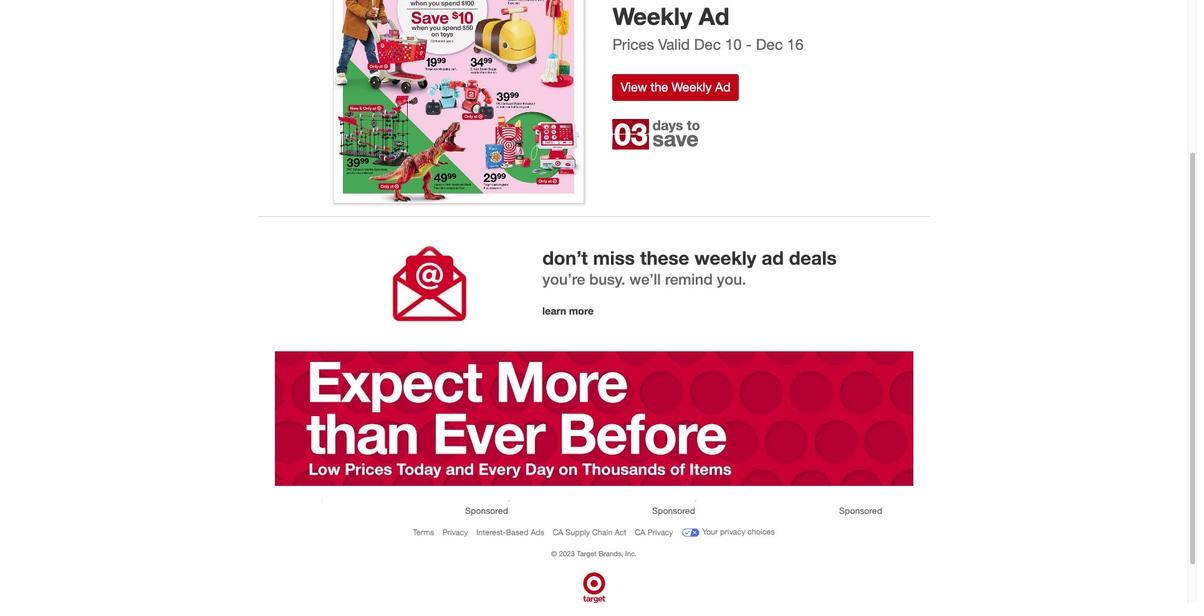 Task type: locate. For each thing, give the bounding box(es) containing it.
privacy
[[720, 528, 746, 537]]

privacy
[[443, 528, 468, 537], [648, 528, 673, 537]]

© 2023 target brands, inc.
[[551, 550, 637, 559]]

1 horizontal spatial dec
[[756, 35, 783, 54]]

2 horizontal spatial sponsored
[[839, 506, 882, 516]]

ca right 'act'
[[635, 528, 646, 537]]

privacy link
[[443, 528, 468, 537]]

©
[[551, 550, 557, 559]]

weekly right the
[[672, 79, 712, 95]]

0 horizontal spatial sponsored
[[465, 506, 508, 516]]

ca
[[553, 528, 564, 537], [635, 528, 646, 537]]

view the weekly ad
[[621, 79, 731, 95]]

terms link
[[413, 528, 434, 537]]

1 privacy from the left
[[443, 528, 468, 537]]

ad inside weekly ad prices valid dec 10 - dec 16
[[699, 2, 730, 31]]

privacy left ccpa image
[[648, 528, 673, 537]]

dec
[[694, 35, 721, 54], [756, 35, 783, 54]]

expect more than ever before. low prices today and every day on thousands of items. image
[[275, 352, 913, 486]]

ca left supply
[[553, 528, 564, 537]]

interest-based ads link
[[476, 528, 545, 537]]

choices
[[748, 528, 775, 537]]

weekly up prices
[[613, 2, 692, 31]]

days
[[653, 117, 683, 134]]

03 days to
[[614, 116, 700, 152]]

valid
[[658, 35, 690, 54]]

supply
[[566, 528, 590, 537]]

ca for ca privacy
[[635, 528, 646, 537]]

terms
[[413, 528, 434, 537]]

brands,
[[599, 550, 623, 559]]

privacy right terms
[[443, 528, 468, 537]]

dec left 10
[[694, 35, 721, 54]]

interest-based ads
[[476, 528, 545, 537]]

03
[[614, 116, 648, 152]]

ca supply chain act
[[553, 528, 627, 537]]

2 dec from the left
[[756, 35, 783, 54]]

don't miss these weekly ad deals. you're busy. we'll remind you. sign up now. image
[[269, 217, 919, 352]]

ad
[[699, 2, 730, 31], [715, 79, 731, 95]]

0 vertical spatial ad
[[699, 2, 730, 31]]

0 horizontal spatial privacy
[[443, 528, 468, 537]]

your
[[703, 528, 718, 537]]

sponsored
[[465, 506, 508, 516], [652, 506, 695, 516], [839, 506, 882, 516]]

1 horizontal spatial privacy
[[648, 528, 673, 537]]

ca privacy
[[635, 528, 673, 537]]

weekly inside 'button'
[[672, 79, 712, 95]]

ca privacy link
[[635, 528, 673, 537]]

0 vertical spatial weekly
[[613, 2, 692, 31]]

view the weekly ad button
[[613, 74, 739, 101]]

1 vertical spatial ad
[[715, 79, 731, 95]]

ad down 10
[[715, 79, 731, 95]]

1 sponsored from the left
[[465, 506, 508, 516]]

0 horizontal spatial ca
[[553, 528, 564, 537]]

view
[[621, 79, 647, 95]]

weekly inside weekly ad prices valid dec 10 - dec 16
[[613, 2, 692, 31]]

weekly
[[613, 2, 692, 31], [672, 79, 712, 95]]

1 vertical spatial weekly
[[672, 79, 712, 95]]

0 horizontal spatial dec
[[694, 35, 721, 54]]

ad up 10
[[699, 2, 730, 31]]

chain
[[592, 528, 613, 537]]

1 ca from the left
[[553, 528, 564, 537]]

1 horizontal spatial sponsored
[[652, 506, 695, 516]]

dec right -
[[756, 35, 783, 54]]

2 privacy from the left
[[648, 528, 673, 537]]

1 horizontal spatial ca
[[635, 528, 646, 537]]

2 ca from the left
[[635, 528, 646, 537]]

your privacy choices link
[[682, 524, 775, 543]]

ads
[[531, 528, 545, 537]]

ca for ca supply chain act
[[553, 528, 564, 537]]



Task type: describe. For each thing, give the bounding box(es) containing it.
-
[[746, 35, 752, 54]]

act
[[615, 528, 627, 537]]

save
[[653, 126, 699, 152]]

target
[[577, 550, 597, 559]]

interest-
[[476, 528, 506, 537]]

ad inside the 'view the weekly ad' 'button'
[[715, 79, 731, 95]]

1 dec from the left
[[694, 35, 721, 54]]

view the weekly ad image
[[333, 0, 585, 204]]

ca supply chain act link
[[553, 528, 627, 537]]

3 sponsored from the left
[[839, 506, 882, 516]]

2023
[[559, 550, 575, 559]]

10
[[725, 35, 742, 54]]

weekly ad prices valid dec 10 - dec 16
[[613, 2, 804, 54]]

2 sponsored from the left
[[652, 506, 695, 516]]

ccpa image
[[682, 524, 700, 543]]

your privacy choices
[[703, 528, 775, 537]]

inc.
[[625, 550, 637, 559]]

to
[[687, 117, 700, 134]]

prices
[[613, 35, 654, 54]]

16
[[787, 35, 804, 54]]

based
[[506, 528, 529, 537]]

the
[[651, 79, 668, 95]]



Task type: vqa. For each thing, say whether or not it's contained in the screenshot.
Supply
yes



